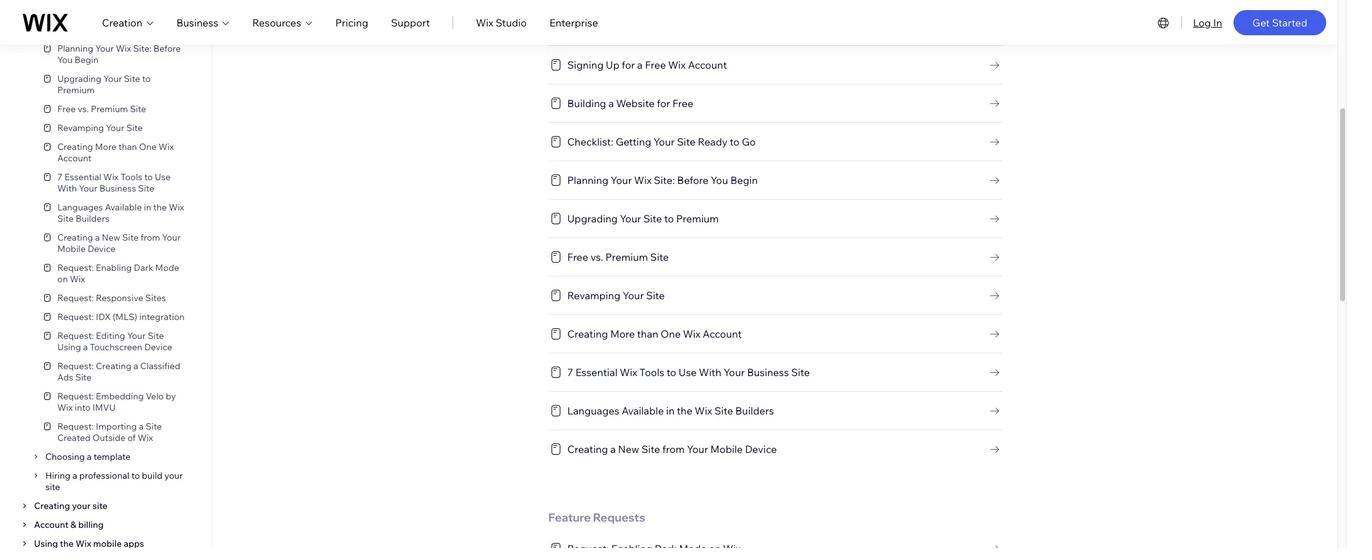 Task type: describe. For each thing, give the bounding box(es) containing it.
request: enabling dark mode on wix
[[57, 262, 179, 285]]

reasons
[[588, 20, 627, 33]]

pricing
[[336, 16, 369, 29]]

top reasons for choosing wix
[[568, 20, 712, 33]]

site inside "list item"
[[93, 501, 108, 512]]

on
[[57, 274, 68, 285]]

0 horizontal spatial mobile
[[57, 243, 86, 255]]

integration
[[139, 312, 185, 323]]

0 vertical spatial more
[[95, 141, 117, 153]]

importing
[[96, 421, 137, 433]]

0 horizontal spatial creating a new site from your mobile device
[[57, 232, 181, 255]]

enterprise
[[550, 16, 599, 29]]

0 vertical spatial for
[[622, 59, 635, 71]]

request: embedding velo by wix into imvu
[[57, 391, 176, 414]]

1 horizontal spatial the
[[677, 405, 693, 418]]

your inside 7 essential wix tools to use with your business site
[[79, 183, 98, 194]]

to inside 7 essential wix tools to use with your business site
[[144, 172, 153, 183]]

0 horizontal spatial revamping
[[57, 122, 104, 134]]

hiring
[[45, 471, 71, 482]]

0 horizontal spatial business
[[100, 183, 136, 194]]

log in link
[[1194, 15, 1223, 30]]

1 vertical spatial languages
[[568, 405, 620, 418]]

building a website for free link
[[549, 96, 1003, 111]]

your inside upgrading your site to premium
[[103, 73, 122, 85]]

1 horizontal spatial upgrading
[[568, 213, 618, 225]]

website
[[617, 97, 655, 110]]

1 vertical spatial one
[[661, 328, 681, 341]]

imvu
[[93, 402, 116, 414]]

2 vertical spatial device
[[746, 443, 777, 456]]

0 horizontal spatial checklist: getting your site ready to go
[[57, 13, 170, 35]]

support link
[[391, 15, 430, 30]]

creating your site
[[34, 501, 108, 512]]

1 vertical spatial site:
[[654, 174, 675, 187]]

1 horizontal spatial in
[[667, 405, 675, 418]]

1 horizontal spatial creating more than one wix account link
[[549, 327, 1003, 342]]

enterprise link
[[550, 15, 599, 30]]

creating your site list item
[[15, 497, 201, 516]]

0 vertical spatial one
[[139, 141, 157, 153]]

request: for request: creating a classified ads site
[[57, 361, 94, 372]]

1 horizontal spatial tools
[[640, 366, 665, 379]]

0 horizontal spatial revamping your site link
[[38, 119, 201, 138]]

your inside "list item"
[[72, 501, 91, 512]]

mode
[[155, 262, 179, 274]]

site inside request: importing a site created outside of wix
[[146, 421, 162, 433]]

get
[[1253, 16, 1271, 29]]

1 vertical spatial getting
[[616, 136, 652, 148]]

building
[[568, 97, 607, 110]]

0 vertical spatial new
[[102, 232, 120, 243]]

creating inside request: creating a classified ads site
[[96, 361, 132, 372]]

site inside upgrading your site to premium
[[124, 73, 140, 85]]

0 vertical spatial revamping your site
[[57, 122, 143, 134]]

1 horizontal spatial vs.
[[591, 251, 604, 264]]

1 horizontal spatial upgrading your site to premium link
[[549, 211, 1003, 226]]

1 vertical spatial upgrading your site to premium
[[568, 213, 719, 225]]

signing
[[568, 59, 604, 71]]

up
[[606, 59, 620, 71]]

site inside 7 essential wix tools to use with your business site
[[138, 183, 154, 194]]

wix inside request: enabling dark mode on wix
[[70, 274, 85, 285]]

log
[[1194, 16, 1212, 29]]

0 vertical spatial ready
[[57, 24, 83, 35]]

site inside hiring a professional to build your site
[[45, 482, 60, 493]]

0 vertical spatial planning
[[57, 43, 93, 54]]

get started
[[1253, 16, 1308, 29]]

1 vertical spatial languages available in the wix site builders link
[[549, 404, 1003, 419]]

feature
[[549, 511, 591, 525]]

1 vertical spatial begin
[[731, 174, 758, 187]]

request: enabling dark mode on wix link
[[38, 259, 201, 289]]

0 vertical spatial creating a new site from your mobile device link
[[38, 228, 201, 259]]

velo
[[146, 391, 164, 402]]

1 horizontal spatial 7
[[568, 366, 574, 379]]

1 horizontal spatial creating a new site from your mobile device
[[568, 443, 777, 456]]

idx
[[96, 312, 111, 323]]

wix studio
[[476, 16, 527, 29]]

wix inside planning your wix site: before you begin
[[116, 43, 131, 54]]

0 vertical spatial upgrading your site to premium link
[[38, 69, 201, 100]]

0 horizontal spatial the
[[153, 202, 167, 213]]

1 vertical spatial checklist:
[[568, 136, 614, 148]]

1 horizontal spatial revamping your site
[[568, 290, 665, 302]]

1 vertical spatial revamping your site link
[[549, 288, 1003, 303]]

in
[[1214, 16, 1223, 29]]

1 vertical spatial go
[[742, 136, 756, 148]]

0 horizontal spatial vs.
[[78, 103, 89, 115]]

choosing a template list item
[[26, 448, 201, 467]]

0 vertical spatial free vs. premium site link
[[38, 100, 201, 119]]

1 horizontal spatial with
[[699, 366, 722, 379]]

business button
[[177, 15, 230, 30]]

choosing a template link
[[42, 452, 131, 463]]

get started link
[[1234, 10, 1327, 35]]

essential inside 7 essential wix tools to use with your business site
[[65, 172, 101, 183]]

request: importing a site created outside of wix
[[57, 421, 162, 444]]

a inside request: creating a classified ads site
[[134, 361, 138, 372]]

7 inside 7 essential wix tools to use with your business site
[[57, 172, 63, 183]]

touchscreen
[[90, 342, 142, 353]]

0 horizontal spatial languages
[[57, 202, 103, 213]]

of
[[128, 433, 136, 444]]

0 vertical spatial free vs. premium site
[[57, 103, 146, 115]]

1 horizontal spatial planning
[[568, 174, 609, 187]]

a inside request: importing a site created outside of wix
[[139, 421, 144, 433]]

a inside choosing a template list item
[[87, 452, 92, 463]]

0 horizontal spatial creating more than one wix account
[[57, 141, 174, 164]]

studio
[[496, 16, 527, 29]]

0 vertical spatial upgrading your site to premium
[[57, 73, 151, 96]]

1 horizontal spatial 7 essential wix tools to use with your business site
[[568, 366, 810, 379]]

language selector, english selected image
[[1157, 15, 1172, 30]]

signing up for a free wix account link
[[549, 57, 1003, 73]]

enabling
[[96, 262, 132, 274]]

&
[[71, 520, 76, 531]]

billing
[[78, 520, 104, 531]]

1 horizontal spatial use
[[679, 366, 697, 379]]

account inside "list item"
[[34, 520, 69, 531]]

editing
[[96, 331, 125, 342]]

request: editing your site using a touchscreen device
[[57, 331, 172, 353]]

feature requests
[[549, 511, 646, 525]]

1 vertical spatial free vs. premium site link
[[549, 250, 1003, 265]]

use inside 7 essential wix tools to use with your business site
[[155, 172, 171, 183]]

by
[[166, 391, 176, 402]]

resources button
[[253, 15, 313, 30]]

request: for request: enabling dark mode on wix
[[57, 262, 94, 274]]

1 vertical spatial builders
[[736, 405, 774, 418]]

request: for request: editing your site using a touchscreen device
[[57, 331, 94, 342]]

0 vertical spatial than
[[119, 141, 137, 153]]

log in
[[1194, 16, 1223, 29]]

0 horizontal spatial 7 essential wix tools to use with your business site
[[57, 172, 171, 194]]

1 vertical spatial than
[[638, 328, 659, 341]]

in inside languages available in the wix site builders
[[144, 202, 151, 213]]

1 horizontal spatial checklist: getting your site ready to go link
[[549, 134, 1003, 149]]

started
[[1273, 16, 1308, 29]]

0 vertical spatial checklist: getting your site ready to go link
[[38, 9, 201, 39]]

for
[[630, 20, 645, 33]]

into
[[75, 402, 91, 414]]

creating your site link
[[30, 501, 108, 512]]

your inside request: editing your site using a touchscreen device
[[127, 331, 146, 342]]

0 horizontal spatial go
[[96, 24, 108, 35]]

request: for request: responsive sites
[[57, 293, 94, 304]]

1 horizontal spatial available
[[622, 405, 664, 418]]

0 vertical spatial creating more than one wix account link
[[38, 138, 201, 168]]

1 vertical spatial languages available in the wix site builders
[[568, 405, 774, 418]]

your inside hiring a professional to build your site
[[165, 471, 183, 482]]

professional
[[79, 471, 129, 482]]

a inside request: editing your site using a touchscreen device
[[83, 342, 88, 353]]

wix inside request: importing a site created outside of wix
[[138, 433, 153, 444]]

0 horizontal spatial device
[[88, 243, 116, 255]]

0 horizontal spatial with
[[57, 183, 77, 194]]

1 horizontal spatial choosing
[[647, 20, 693, 33]]

build
[[142, 471, 163, 482]]

0 vertical spatial available
[[105, 202, 142, 213]]

1 vertical spatial before
[[678, 174, 709, 187]]

you inside planning your wix site: before you begin
[[57, 54, 73, 66]]

0 vertical spatial languages available in the wix site builders link
[[38, 198, 201, 228]]

premium inside upgrading your site to premium
[[57, 85, 95, 96]]

request: creating a classified ads site
[[57, 361, 180, 384]]

top reasons for choosing wix link
[[549, 19, 1003, 34]]

1 horizontal spatial essential
[[576, 366, 618, 379]]

2 horizontal spatial business
[[748, 366, 789, 379]]

request: creating a classified ads site link
[[38, 357, 201, 387]]

begin inside planning your wix site: before you begin
[[75, 54, 99, 66]]

1 vertical spatial you
[[711, 174, 729, 187]]

choosing inside list item
[[45, 452, 85, 463]]

hiring a professional to build your site link
[[42, 471, 197, 493]]

1 vertical spatial ready
[[698, 136, 728, 148]]



Task type: vqa. For each thing, say whether or not it's contained in the screenshot.
the rightmost can
no



Task type: locate. For each thing, give the bounding box(es) containing it.
request: inside request: importing a site created outside of wix
[[57, 421, 94, 433]]

1 vertical spatial business
[[100, 183, 136, 194]]

a inside hiring a professional to build your site
[[72, 471, 77, 482]]

1 horizontal spatial you
[[711, 174, 729, 187]]

upgrading your site to premium
[[57, 73, 151, 96], [568, 213, 719, 225]]

0 horizontal spatial planning your wix site: before you begin link
[[38, 39, 201, 69]]

support
[[391, 16, 430, 29]]

1 horizontal spatial mobile
[[711, 443, 743, 456]]

0 horizontal spatial 7 essential wix tools to use with your business site link
[[38, 168, 201, 198]]

request: inside request: creating a classified ads site
[[57, 361, 94, 372]]

request: inside request: embedding velo by wix into imvu
[[57, 391, 94, 402]]

5 request: from the top
[[57, 361, 94, 372]]

business inside dropdown button
[[177, 16, 218, 29]]

hiring a professional to build your site list item
[[26, 467, 201, 497]]

ready
[[57, 24, 83, 35], [698, 136, 728, 148]]

1 horizontal spatial go
[[742, 136, 756, 148]]

0 vertical spatial from
[[141, 232, 160, 243]]

1 vertical spatial checklist: getting your site ready to go
[[568, 136, 756, 148]]

signing up for a free wix account
[[568, 59, 727, 71]]

choosing up hiring
[[45, 452, 85, 463]]

more
[[95, 141, 117, 153], [611, 328, 635, 341]]

list item
[[15, 535, 201, 549]]

tools
[[121, 172, 142, 183], [640, 366, 665, 379]]

a inside building a website for free link
[[609, 97, 614, 110]]

1 vertical spatial planning your wix site: before you begin
[[568, 174, 758, 187]]

1 horizontal spatial builders
[[736, 405, 774, 418]]

before inside planning your wix site: before you begin
[[154, 43, 181, 54]]

1 vertical spatial 7
[[568, 366, 574, 379]]

0 horizontal spatial available
[[105, 202, 142, 213]]

wix inside request: embedding velo by wix into imvu
[[57, 402, 73, 414]]

0 horizontal spatial planning your wix site: before you begin
[[57, 43, 181, 66]]

for right up
[[622, 59, 635, 71]]

than
[[119, 141, 137, 153], [638, 328, 659, 341]]

classified
[[140, 361, 180, 372]]

request: left idx
[[57, 312, 94, 323]]

request: down into
[[57, 421, 94, 433]]

account & billing
[[34, 520, 104, 531]]

0 horizontal spatial more
[[95, 141, 117, 153]]

outside
[[93, 433, 126, 444]]

0 horizontal spatial creating a new site from your mobile device link
[[38, 228, 201, 259]]

0 vertical spatial choosing
[[647, 20, 693, 33]]

vs.
[[78, 103, 89, 115], [591, 251, 604, 264]]

created
[[57, 433, 91, 444]]

creating
[[57, 141, 93, 153], [57, 232, 93, 243], [568, 328, 608, 341], [96, 361, 132, 372], [568, 443, 608, 456], [34, 501, 70, 512]]

0 horizontal spatial essential
[[65, 172, 101, 183]]

begin
[[75, 54, 99, 66], [731, 174, 758, 187]]

1 horizontal spatial site
[[93, 501, 108, 512]]

free
[[645, 59, 666, 71], [673, 97, 694, 110], [57, 103, 76, 115], [568, 251, 589, 264]]

request: responsive sites
[[57, 293, 166, 304]]

ads
[[57, 372, 73, 384]]

0 horizontal spatial checklist:
[[57, 13, 98, 24]]

1 horizontal spatial getting
[[616, 136, 652, 148]]

premium
[[57, 85, 95, 96], [91, 103, 128, 115], [677, 213, 719, 225], [606, 251, 648, 264]]

for right website
[[657, 97, 671, 110]]

requests
[[593, 511, 646, 525]]

0 vertical spatial go
[[96, 24, 108, 35]]

languages available in the wix site builders link
[[38, 198, 201, 228], [549, 404, 1003, 419]]

0 horizontal spatial creating more than one wix account link
[[38, 138, 201, 168]]

dark
[[134, 262, 153, 274]]

0 horizontal spatial ready
[[57, 24, 83, 35]]

template
[[94, 452, 131, 463]]

builders
[[76, 213, 109, 225], [736, 405, 774, 418]]

building a website for free
[[568, 97, 694, 110]]

0 horizontal spatial than
[[119, 141, 137, 153]]

0 horizontal spatial builders
[[76, 213, 109, 225]]

1 horizontal spatial checklist:
[[568, 136, 614, 148]]

checklist: left creation on the top left of page
[[57, 13, 98, 24]]

wix
[[476, 16, 494, 29], [695, 20, 712, 33], [116, 43, 131, 54], [669, 59, 686, 71], [159, 141, 174, 153], [103, 172, 119, 183], [635, 174, 652, 187], [169, 202, 184, 213], [70, 274, 85, 285], [683, 328, 701, 341], [620, 366, 638, 379], [57, 402, 73, 414], [695, 405, 713, 418], [138, 433, 153, 444]]

7 essential wix tools to use with your business site
[[57, 172, 171, 194], [568, 366, 810, 379]]

1 horizontal spatial revamping your site link
[[549, 288, 1003, 303]]

essential
[[65, 172, 101, 183], [576, 366, 618, 379]]

2 request: from the top
[[57, 293, 94, 304]]

pricing link
[[336, 15, 369, 30]]

request: idx (mls) integration link
[[38, 308, 201, 327]]

0 horizontal spatial getting
[[100, 13, 131, 24]]

1 horizontal spatial more
[[611, 328, 635, 341]]

request: idx (mls) integration
[[57, 312, 185, 323]]

1 horizontal spatial planning your wix site: before you begin
[[568, 174, 758, 187]]

(mls)
[[113, 312, 137, 323]]

0 vertical spatial 7 essential wix tools to use with your business site link
[[38, 168, 201, 198]]

site: inside planning your wix site: before you begin
[[133, 43, 152, 54]]

1 horizontal spatial free vs. premium site
[[568, 251, 669, 264]]

request: inside request: editing your site using a touchscreen device
[[57, 331, 94, 342]]

request: down ads
[[57, 391, 94, 402]]

account & billing list item
[[15, 516, 201, 535]]

device
[[88, 243, 116, 255], [144, 342, 172, 353], [746, 443, 777, 456]]

0 horizontal spatial free vs. premium site
[[57, 103, 146, 115]]

your right build
[[165, 471, 183, 482]]

0 horizontal spatial use
[[155, 172, 171, 183]]

languages
[[57, 202, 103, 213], [568, 405, 620, 418]]

1 vertical spatial choosing
[[45, 452, 85, 463]]

creating a new site from your mobile device
[[57, 232, 181, 255], [568, 443, 777, 456]]

1 vertical spatial creating more than one wix account
[[568, 328, 742, 341]]

0 vertical spatial planning your wix site: before you begin link
[[38, 39, 201, 69]]

request: embedding velo by wix into imvu link
[[38, 387, 201, 418]]

0 vertical spatial use
[[155, 172, 171, 183]]

3 request: from the top
[[57, 312, 94, 323]]

0 vertical spatial getting
[[100, 13, 131, 24]]

with
[[57, 183, 77, 194], [699, 366, 722, 379]]

1 vertical spatial mobile
[[711, 443, 743, 456]]

1 vertical spatial creating a new site from your mobile device
[[568, 443, 777, 456]]

1 vertical spatial revamping
[[568, 290, 621, 302]]

a inside signing up for a free wix account link
[[638, 59, 643, 71]]

1 horizontal spatial creating a new site from your mobile device link
[[549, 442, 1003, 457]]

1 vertical spatial with
[[699, 366, 722, 379]]

1 vertical spatial creating a new site from your mobile device link
[[549, 442, 1003, 457]]

from
[[141, 232, 160, 243], [663, 443, 685, 456]]

0 vertical spatial 7 essential wix tools to use with your business site
[[57, 172, 171, 194]]

request: responsive sites link
[[38, 289, 201, 308]]

1 vertical spatial in
[[667, 405, 675, 418]]

1 request: from the top
[[57, 262, 94, 274]]

getting
[[100, 13, 131, 24], [616, 136, 652, 148]]

request: importing a site created outside of wix link
[[38, 418, 201, 448]]

account
[[688, 59, 727, 71], [57, 153, 92, 164], [703, 328, 742, 341], [34, 520, 69, 531]]

2 horizontal spatial device
[[746, 443, 777, 456]]

creating inside creating your site "list item"
[[34, 501, 70, 512]]

in
[[144, 202, 151, 213], [667, 405, 675, 418]]

to inside hiring a professional to build your site
[[131, 471, 140, 482]]

0 vertical spatial you
[[57, 54, 73, 66]]

1 vertical spatial free vs. premium site
[[568, 251, 669, 264]]

the
[[153, 202, 167, 213], [677, 405, 693, 418]]

1 horizontal spatial 7 essential wix tools to use with your business site link
[[549, 365, 1003, 380]]

6 request: from the top
[[57, 391, 94, 402]]

request: for request: embedding velo by wix into imvu
[[57, 391, 94, 402]]

site inside request: creating a classified ads site
[[75, 372, 92, 384]]

1 vertical spatial new
[[618, 443, 640, 456]]

request: for request: importing a site created outside of wix
[[57, 421, 94, 433]]

site
[[153, 13, 170, 24], [124, 73, 140, 85], [130, 103, 146, 115], [126, 122, 143, 134], [677, 136, 696, 148], [138, 183, 154, 194], [644, 213, 662, 225], [57, 213, 74, 225], [122, 232, 139, 243], [651, 251, 669, 264], [647, 290, 665, 302], [148, 331, 164, 342], [792, 366, 810, 379], [75, 372, 92, 384], [715, 405, 734, 418], [146, 421, 162, 433], [642, 443, 661, 456]]

1 vertical spatial checklist: getting your site ready to go link
[[549, 134, 1003, 149]]

0 horizontal spatial free vs. premium site link
[[38, 100, 201, 119]]

1 vertical spatial planning your wix site: before you begin link
[[549, 173, 1003, 188]]

wix studio link
[[476, 15, 527, 30]]

revamping your site
[[57, 122, 143, 134], [568, 290, 665, 302]]

1 horizontal spatial planning your wix site: before you begin link
[[549, 173, 1003, 188]]

use
[[155, 172, 171, 183], [679, 366, 697, 379]]

7 request: from the top
[[57, 421, 94, 433]]

choosing right for
[[647, 20, 693, 33]]

creating more than one wix account
[[57, 141, 174, 164], [568, 328, 742, 341]]

1 vertical spatial for
[[657, 97, 671, 110]]

builders inside languages available in the wix site builders
[[76, 213, 109, 225]]

to inside upgrading your site to premium
[[142, 73, 151, 85]]

7
[[57, 172, 63, 183], [568, 366, 574, 379]]

1 vertical spatial essential
[[576, 366, 618, 379]]

site inside request: editing your site using a touchscreen device
[[148, 331, 164, 342]]

request: editing your site using a touchscreen device link
[[38, 327, 201, 357]]

0 horizontal spatial languages available in the wix site builders
[[57, 202, 184, 225]]

creation button
[[102, 15, 154, 30]]

sites
[[145, 293, 166, 304]]

1 horizontal spatial new
[[618, 443, 640, 456]]

embedding
[[96, 391, 144, 402]]

upgrading inside upgrading your site to premium
[[57, 73, 101, 85]]

request: down using
[[57, 361, 94, 372]]

device inside request: editing your site using a touchscreen device
[[144, 342, 172, 353]]

hiring a professional to build your site
[[45, 471, 183, 493]]

0 vertical spatial mobile
[[57, 243, 86, 255]]

1 horizontal spatial for
[[657, 97, 671, 110]]

your up &
[[72, 501, 91, 512]]

your inside planning your wix site: before you begin
[[95, 43, 114, 54]]

creating more than one wix account link
[[38, 138, 201, 168], [549, 327, 1003, 342]]

resources
[[253, 16, 301, 29]]

your
[[133, 13, 151, 24], [95, 43, 114, 54], [103, 73, 122, 85], [106, 122, 124, 134], [654, 136, 675, 148], [611, 174, 632, 187], [79, 183, 98, 194], [620, 213, 642, 225], [162, 232, 181, 243], [623, 290, 644, 302], [127, 331, 146, 342], [724, 366, 745, 379], [687, 443, 709, 456]]

request: inside request: enabling dark mode on wix
[[57, 262, 94, 274]]

request: left editing
[[57, 331, 94, 342]]

1 horizontal spatial device
[[144, 342, 172, 353]]

request: left 'enabling' at the top left
[[57, 262, 94, 274]]

planning your wix site: before you begin
[[57, 43, 181, 66], [568, 174, 758, 187]]

1 horizontal spatial site:
[[654, 174, 675, 187]]

1 vertical spatial from
[[663, 443, 685, 456]]

0 vertical spatial planning your wix site: before you begin
[[57, 43, 181, 66]]

checklist: down building
[[568, 136, 614, 148]]

4 request: from the top
[[57, 331, 94, 342]]

one
[[139, 141, 157, 153], [661, 328, 681, 341]]

site up account & billing "list item"
[[93, 501, 108, 512]]

1 horizontal spatial languages available in the wix site builders link
[[549, 404, 1003, 419]]

creation
[[102, 16, 142, 29]]

1 horizontal spatial begin
[[731, 174, 758, 187]]

0 horizontal spatial from
[[141, 232, 160, 243]]

0 vertical spatial checklist:
[[57, 13, 98, 24]]

responsive
[[96, 293, 143, 304]]

for
[[622, 59, 635, 71], [657, 97, 671, 110]]

before
[[154, 43, 181, 54], [678, 174, 709, 187]]

1 vertical spatial upgrading
[[568, 213, 618, 225]]

1 vertical spatial use
[[679, 366, 697, 379]]

1 horizontal spatial languages available in the wix site builders
[[568, 405, 774, 418]]

languages available in the wix site builders
[[57, 202, 184, 225], [568, 405, 774, 418]]

1 vertical spatial device
[[144, 342, 172, 353]]

request: for request: idx (mls) integration
[[57, 312, 94, 323]]

1 vertical spatial 7 essential wix tools to use with your business site link
[[549, 365, 1003, 380]]

a
[[638, 59, 643, 71], [609, 97, 614, 110], [95, 232, 100, 243], [83, 342, 88, 353], [134, 361, 138, 372], [139, 421, 144, 433], [611, 443, 616, 456], [87, 452, 92, 463], [72, 471, 77, 482]]

using
[[57, 342, 81, 353]]

request: down on
[[57, 293, 94, 304]]

top
[[568, 20, 585, 33]]

0 horizontal spatial tools
[[121, 172, 142, 183]]

1 horizontal spatial upgrading your site to premium
[[568, 213, 719, 225]]

site up creating your site link
[[45, 482, 60, 493]]

1 vertical spatial tools
[[640, 366, 665, 379]]

account & billing link
[[30, 520, 104, 531]]

0 horizontal spatial upgrading your site to premium
[[57, 73, 151, 96]]

choosing a template
[[45, 452, 131, 463]]

from inside the creating a new site from your mobile device
[[141, 232, 160, 243]]



